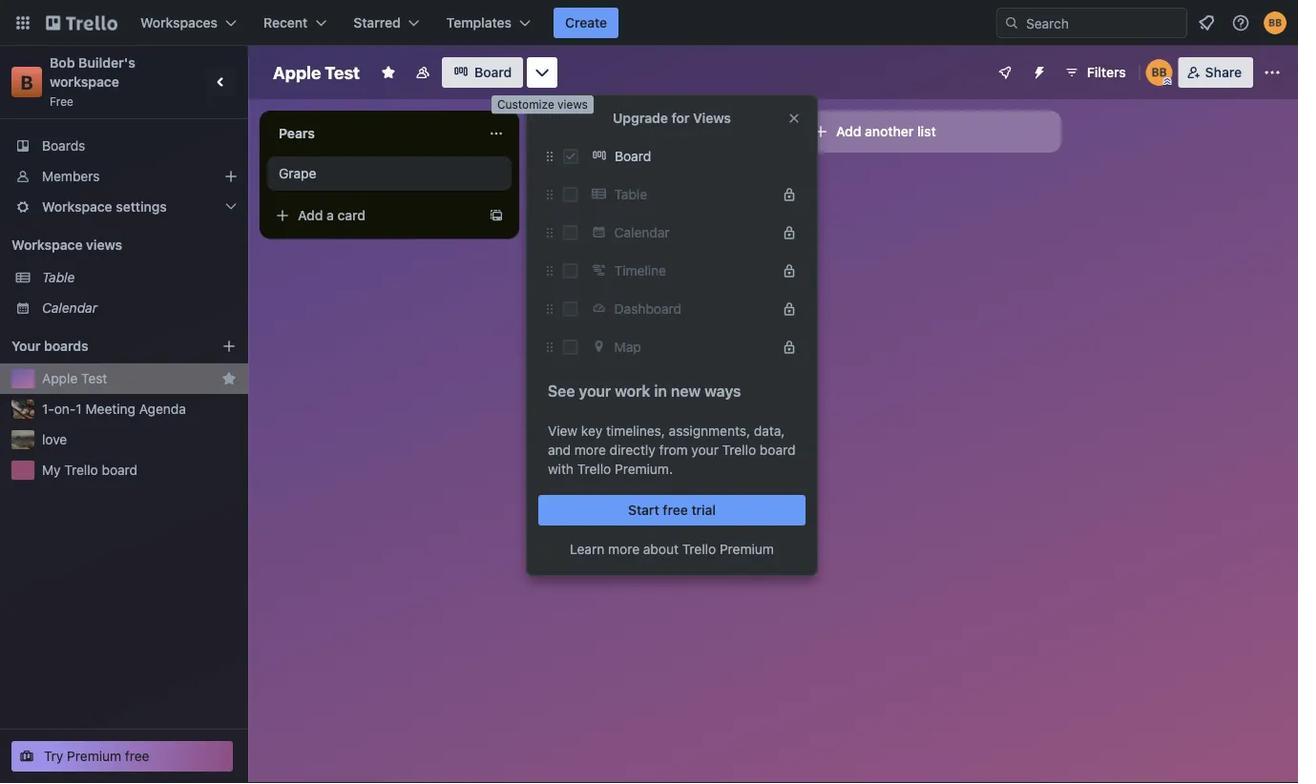 Task type: vqa. For each thing, say whether or not it's contained in the screenshot.
the leftmost "Terry Turtle (terryturtle)" icon
no



Task type: locate. For each thing, give the bounding box(es) containing it.
1 vertical spatial apple test
[[42, 371, 107, 387]]

1-on-1 meeting agenda
[[42, 401, 186, 417]]

1 add a card button from the left
[[267, 200, 481, 231]]

table link
[[42, 268, 237, 287]]

bob builder (bobbuilder40) image right open information menu icon
[[1264, 11, 1287, 34]]

0 vertical spatial workspace
[[42, 199, 112, 215]]

add right the create from template… icon
[[569, 208, 594, 223]]

calendar up timeline on the top of page
[[614, 225, 670, 241]]

1 horizontal spatial premium
[[720, 542, 774, 558]]

card down pears 'text box'
[[338, 208, 366, 223]]

learn more about trello premium link
[[570, 540, 774, 559]]

1 horizontal spatial test
[[325, 62, 360, 83]]

1 horizontal spatial add
[[569, 208, 594, 223]]

apple test inside text field
[[273, 62, 360, 83]]

1 vertical spatial views
[[86, 237, 122, 253]]

apple test
[[273, 62, 360, 83], [42, 371, 107, 387]]

board down love link
[[102, 463, 138, 478]]

1 horizontal spatial your
[[692, 442, 719, 458]]

table
[[614, 187, 647, 202], [42, 270, 75, 285]]

1 vertical spatial test
[[81, 371, 107, 387]]

workspace down workspace settings
[[11, 237, 83, 253]]

1 vertical spatial board
[[615, 148, 651, 164]]

with
[[548, 462, 574, 477]]

your
[[579, 382, 611, 400], [692, 442, 719, 458]]

workspace
[[42, 199, 112, 215], [11, 237, 83, 253]]

premium down start free trial link
[[720, 542, 774, 558]]

1 horizontal spatial bob builder (bobbuilder40) image
[[1264, 11, 1287, 34]]

my trello board
[[42, 463, 138, 478]]

1 card from the left
[[338, 208, 366, 223]]

2 grape link from the left
[[550, 164, 771, 183]]

calendar
[[614, 225, 670, 241], [42, 300, 97, 316]]

0 horizontal spatial premium
[[67, 749, 121, 765]]

try premium free button
[[11, 742, 233, 772]]

free right the try
[[125, 749, 149, 765]]

1 horizontal spatial views
[[558, 98, 588, 111]]

workspace for workspace views
[[11, 237, 83, 253]]

1 horizontal spatial add a card
[[569, 208, 637, 223]]

board link down templates dropdown button
[[442, 57, 523, 88]]

1 vertical spatial workspace
[[11, 237, 83, 253]]

more inside view key timelines, assignments, data, and more directly from your trello board with trello premium.
[[575, 442, 606, 458]]

0 horizontal spatial add
[[298, 208, 323, 223]]

1 grape from the left
[[279, 166, 316, 181]]

board up customize
[[474, 64, 512, 80]]

board down the data,
[[760, 442, 796, 458]]

add a card button up timeline on the top of page
[[538, 200, 752, 231]]

your down the assignments,
[[692, 442, 719, 458]]

apple test down recent 'popup button'
[[273, 62, 360, 83]]

1 vertical spatial premium
[[67, 749, 121, 765]]

apple down recent 'popup button'
[[273, 62, 321, 83]]

power ups image
[[997, 65, 1013, 80]]

starred button
[[342, 8, 431, 38]]

work
[[615, 382, 651, 400]]

trello right about
[[682, 542, 716, 558]]

for
[[672, 110, 690, 126]]

0 vertical spatial board link
[[442, 57, 523, 88]]

boards link
[[0, 131, 248, 161]]

key
[[581, 423, 603, 439]]

trello right with
[[577, 462, 611, 477]]

grape down 'customize views' tooltip
[[550, 166, 587, 181]]

add a card up timeline on the top of page
[[569, 208, 637, 223]]

pears
[[279, 126, 315, 141]]

add a card down pears
[[298, 208, 366, 223]]

board link
[[442, 57, 523, 88], [586, 141, 806, 172]]

workspace
[[50, 74, 119, 90]]

1 horizontal spatial apple test
[[273, 62, 360, 83]]

assignments,
[[669, 423, 750, 439]]

workspace views
[[11, 237, 122, 253]]

card for 2nd "add a card" "button" from the left
[[609, 208, 637, 223]]

automation image
[[1024, 57, 1051, 84]]

a
[[327, 208, 334, 223], [598, 208, 605, 223]]

0 vertical spatial board
[[474, 64, 512, 80]]

more
[[575, 442, 606, 458], [608, 542, 640, 558]]

upgrade for views
[[613, 110, 731, 126]]

add down pears
[[298, 208, 323, 223]]

b link
[[11, 67, 42, 97]]

free
[[50, 95, 73, 108]]

0 horizontal spatial bob builder (bobbuilder40) image
[[1146, 59, 1173, 86]]

0 vertical spatial views
[[558, 98, 588, 111]]

premium
[[720, 542, 774, 558], [67, 749, 121, 765]]

1 horizontal spatial board
[[615, 148, 651, 164]]

show menu image
[[1263, 63, 1282, 82]]

1 vertical spatial calendar
[[42, 300, 97, 316]]

open information menu image
[[1232, 13, 1251, 32]]

templates
[[446, 15, 512, 31]]

add
[[836, 124, 862, 139], [298, 208, 323, 223], [569, 208, 594, 223]]

your inside view key timelines, assignments, data, and more directly from your trello board with trello premium.
[[692, 442, 719, 458]]

trello inside 'link'
[[682, 542, 716, 558]]

trial
[[692, 503, 716, 518]]

workspaces button
[[129, 8, 248, 38]]

0 horizontal spatial free
[[125, 749, 149, 765]]

test down your boards with 4 items element
[[81, 371, 107, 387]]

0 horizontal spatial add a card button
[[267, 200, 481, 231]]

view key timelines, assignments, data, and more directly from your trello board with trello premium.
[[548, 423, 796, 477]]

more down key
[[575, 442, 606, 458]]

0 horizontal spatial test
[[81, 371, 107, 387]]

1 horizontal spatial card
[[609, 208, 637, 223]]

add left another
[[836, 124, 862, 139]]

star or unstar board image
[[381, 65, 396, 80]]

switch to… image
[[13, 13, 32, 32]]

grape link down pears 'text box'
[[279, 164, 500, 183]]

add a card
[[298, 208, 366, 223], [569, 208, 637, 223]]

premium right the try
[[67, 749, 121, 765]]

workspace for workspace settings
[[42, 199, 112, 215]]

0 vertical spatial premium
[[720, 542, 774, 558]]

0 horizontal spatial apple
[[42, 371, 78, 387]]

0 horizontal spatial more
[[575, 442, 606, 458]]

and
[[548, 442, 571, 458]]

views for workspace views
[[86, 237, 122, 253]]

love link
[[42, 431, 237, 450]]

1 horizontal spatial calendar
[[614, 225, 670, 241]]

grape link down upgrade for views
[[550, 164, 771, 183]]

trello down the assignments,
[[722, 442, 756, 458]]

2 a from the left
[[598, 208, 605, 223]]

0 vertical spatial apple
[[273, 62, 321, 83]]

apple
[[273, 62, 321, 83], [42, 371, 78, 387]]

grape link
[[279, 164, 500, 183], [550, 164, 771, 183]]

apple up on-
[[42, 371, 78, 387]]

0 horizontal spatial grape
[[279, 166, 316, 181]]

workspace navigation collapse icon image
[[208, 69, 235, 95]]

add a card button
[[267, 200, 481, 231], [538, 200, 752, 231]]

bob builder (bobbuilder40) image
[[1264, 11, 1287, 34], [1146, 59, 1173, 86]]

1 horizontal spatial free
[[663, 503, 688, 518]]

workspace inside popup button
[[42, 199, 112, 215]]

calendar up 'boards'
[[42, 300, 97, 316]]

0 horizontal spatial views
[[86, 237, 122, 253]]

1 vertical spatial board
[[102, 463, 138, 478]]

0 horizontal spatial card
[[338, 208, 366, 223]]

0 vertical spatial your
[[579, 382, 611, 400]]

test left star or unstar board icon
[[325, 62, 360, 83]]

views inside tooltip
[[558, 98, 588, 111]]

1 vertical spatial bob builder (bobbuilder40) image
[[1146, 59, 1173, 86]]

board
[[474, 64, 512, 80], [615, 148, 651, 164]]

add inside 'button'
[[836, 124, 862, 139]]

agenda
[[139, 401, 186, 417]]

premium.
[[615, 462, 673, 477]]

add a card for 1st "add a card" "button" from left
[[298, 208, 366, 223]]

more right learn
[[608, 542, 640, 558]]

your right the see
[[579, 382, 611, 400]]

views down workspace settings
[[86, 237, 122, 253]]

views
[[558, 98, 588, 111], [86, 237, 122, 253]]

1 horizontal spatial apple
[[273, 62, 321, 83]]

share button
[[1179, 57, 1253, 88]]

table up timeline on the top of page
[[614, 187, 647, 202]]

card up timeline on the top of page
[[609, 208, 637, 223]]

1 vertical spatial your
[[692, 442, 719, 458]]

workspace down members
[[42, 199, 112, 215]]

add for add another list 'button'
[[836, 124, 862, 139]]

0 horizontal spatial table
[[42, 270, 75, 285]]

learn more about trello premium
[[570, 542, 774, 558]]

1 horizontal spatial more
[[608, 542, 640, 558]]

bob builder (bobbuilder40) image right filters
[[1146, 59, 1173, 86]]

2 add a card from the left
[[569, 208, 637, 223]]

board inside view key timelines, assignments, data, and more directly from your trello board with trello premium.
[[760, 442, 796, 458]]

0 horizontal spatial add a card
[[298, 208, 366, 223]]

2 card from the left
[[609, 208, 637, 223]]

create
[[565, 15, 607, 31]]

0 horizontal spatial board
[[474, 64, 512, 80]]

free
[[663, 503, 688, 518], [125, 749, 149, 765]]

free left the trial
[[663, 503, 688, 518]]

0 vertical spatial apple test
[[273, 62, 360, 83]]

0 vertical spatial table
[[614, 187, 647, 202]]

0 horizontal spatial calendar
[[42, 300, 97, 316]]

search image
[[1004, 15, 1020, 31]]

0 vertical spatial board
[[760, 442, 796, 458]]

1 a from the left
[[327, 208, 334, 223]]

1 vertical spatial free
[[125, 749, 149, 765]]

apple test up 1
[[42, 371, 107, 387]]

0 vertical spatial test
[[325, 62, 360, 83]]

1 horizontal spatial add a card button
[[538, 200, 752, 231]]

0 horizontal spatial grape link
[[279, 164, 500, 183]]

back to home image
[[46, 8, 117, 38]]

1 add a card from the left
[[298, 208, 366, 223]]

boards
[[44, 338, 88, 354]]

0 horizontal spatial board
[[102, 463, 138, 478]]

board down 'upgrade'
[[615, 148, 651, 164]]

0 horizontal spatial apple test
[[42, 371, 107, 387]]

grape down pears
[[279, 166, 316, 181]]

1-on-1 meeting agenda link
[[42, 400, 237, 419]]

0 horizontal spatial board link
[[442, 57, 523, 88]]

0 vertical spatial free
[[663, 503, 688, 518]]

0 vertical spatial more
[[575, 442, 606, 458]]

1 horizontal spatial grape
[[550, 166, 587, 181]]

add a card button down pears 'text box'
[[267, 200, 481, 231]]

test
[[325, 62, 360, 83], [81, 371, 107, 387]]

about
[[643, 542, 679, 558]]

2 horizontal spatial add
[[836, 124, 862, 139]]

1 horizontal spatial grape link
[[550, 164, 771, 183]]

trello
[[722, 442, 756, 458], [577, 462, 611, 477], [64, 463, 98, 478], [682, 542, 716, 558]]

grape
[[279, 166, 316, 181], [550, 166, 587, 181]]

1 horizontal spatial board link
[[586, 141, 806, 172]]

bob builder's workspace link
[[50, 55, 139, 90]]

1 horizontal spatial a
[[598, 208, 605, 223]]

0 horizontal spatial a
[[327, 208, 334, 223]]

1 horizontal spatial board
[[760, 442, 796, 458]]

board link down 'for'
[[586, 141, 806, 172]]

board for bottom board link
[[615, 148, 651, 164]]

1 vertical spatial more
[[608, 542, 640, 558]]

views right customize
[[558, 98, 588, 111]]

table down workspace views
[[42, 270, 75, 285]]

a for 2nd "add a card" "button" from the left
[[598, 208, 605, 223]]



Task type: describe. For each thing, give the bounding box(es) containing it.
primary element
[[0, 0, 1298, 46]]

close popover image
[[787, 111, 802, 126]]

free inside button
[[125, 749, 149, 765]]

timeline
[[614, 263, 666, 279]]

templates button
[[435, 8, 542, 38]]

my
[[42, 463, 61, 478]]

your boards
[[11, 338, 88, 354]]

your boards with 4 items element
[[11, 335, 193, 358]]

1-
[[42, 401, 54, 417]]

test inside text field
[[325, 62, 360, 83]]

another
[[865, 124, 914, 139]]

in
[[654, 382, 667, 400]]

customize views tooltip
[[492, 95, 594, 114]]

Pears text field
[[267, 118, 477, 149]]

add another list button
[[802, 111, 1062, 153]]

see
[[548, 382, 575, 400]]

boards
[[42, 138, 85, 154]]

1 vertical spatial board link
[[586, 141, 806, 172]]

start free trial
[[628, 503, 716, 518]]

premium inside button
[[67, 749, 121, 765]]

learn
[[570, 542, 605, 558]]

add for 2nd "add a card" "button" from the left
[[569, 208, 594, 223]]

views
[[693, 110, 731, 126]]

b
[[20, 71, 33, 93]]

2 add a card button from the left
[[538, 200, 752, 231]]

share
[[1205, 64, 1242, 80]]

bob
[[50, 55, 75, 71]]

try premium free
[[44, 749, 149, 765]]

add for 1st "add a card" "button" from left
[[298, 208, 323, 223]]

list
[[917, 124, 936, 139]]

ways
[[705, 382, 741, 400]]

2 grape from the left
[[550, 166, 587, 181]]

add a card for 2nd "add a card" "button" from the left
[[569, 208, 637, 223]]

calendar link
[[42, 299, 237, 318]]

settings
[[116, 199, 167, 215]]

see your work in new ways
[[548, 382, 741, 400]]

1 grape link from the left
[[279, 164, 500, 183]]

meeting
[[85, 401, 136, 417]]

new
[[671, 382, 701, 400]]

0 vertical spatial bob builder (bobbuilder40) image
[[1264, 11, 1287, 34]]

data,
[[754, 423, 785, 439]]

upgrade
[[613, 110, 668, 126]]

starred icon image
[[221, 371, 237, 387]]

more inside 'link'
[[608, 542, 640, 558]]

starred
[[354, 15, 401, 31]]

workspaces
[[140, 15, 218, 31]]

from
[[659, 442, 688, 458]]

a for 1st "add a card" "button" from left
[[327, 208, 334, 223]]

create button
[[554, 8, 619, 38]]

0 notifications image
[[1195, 11, 1218, 34]]

1
[[76, 401, 82, 417]]

customize views image
[[533, 63, 552, 82]]

try
[[44, 749, 63, 765]]

1 vertical spatial apple
[[42, 371, 78, 387]]

customize views
[[497, 98, 588, 111]]

views for customize views
[[558, 98, 588, 111]]

trello right my
[[64, 463, 98, 478]]

members link
[[0, 161, 248, 192]]

1 horizontal spatial table
[[614, 187, 647, 202]]

members
[[42, 168, 100, 184]]

Board name text field
[[263, 57, 369, 88]]

add board image
[[221, 339, 237, 354]]

customize
[[497, 98, 554, 111]]

0 horizontal spatial your
[[579, 382, 611, 400]]

premium inside 'link'
[[720, 542, 774, 558]]

board for left board link
[[474, 64, 512, 80]]

apple inside text field
[[273, 62, 321, 83]]

this member is an admin of this board. image
[[1163, 77, 1172, 86]]

my trello board link
[[42, 461, 237, 480]]

love
[[42, 432, 67, 448]]

filters button
[[1058, 57, 1132, 88]]

recent button
[[252, 8, 338, 38]]

recent
[[264, 15, 308, 31]]

dashboard
[[614, 301, 682, 317]]

map
[[614, 339, 641, 355]]

0 vertical spatial calendar
[[614, 225, 670, 241]]

workspace visible image
[[415, 65, 431, 80]]

view
[[548, 423, 578, 439]]

filters
[[1087, 64, 1126, 80]]

timelines,
[[606, 423, 665, 439]]

bob builder's workspace free
[[50, 55, 139, 108]]

start free trial link
[[538, 495, 806, 526]]

Search field
[[1020, 9, 1187, 37]]

builder's
[[78, 55, 135, 71]]

directly
[[610, 442, 656, 458]]

on-
[[54, 401, 76, 417]]

your
[[11, 338, 41, 354]]

workspace settings
[[42, 199, 167, 215]]

1 vertical spatial table
[[42, 270, 75, 285]]

add another list
[[836, 124, 936, 139]]

workspace settings button
[[0, 192, 248, 222]]

create from template… image
[[489, 208, 504, 223]]

apple test link
[[42, 369, 214, 389]]

card for 1st "add a card" "button" from left
[[338, 208, 366, 223]]

start
[[628, 503, 659, 518]]



